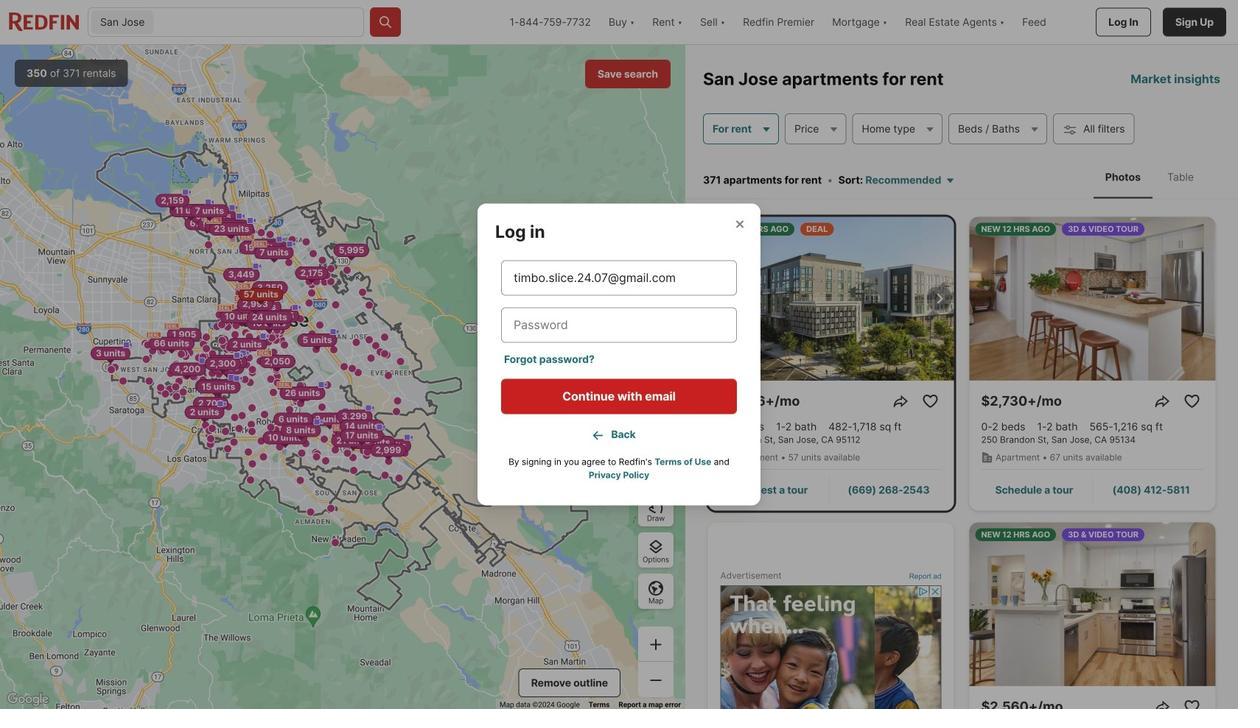 Task type: vqa. For each thing, say whether or not it's contained in the screenshot.
about us
no



Task type: describe. For each thing, give the bounding box(es) containing it.
Add home to favorites checkbox
[[1180, 696, 1204, 710]]

toggle search results photos view tab
[[1094, 159, 1153, 196]]

add home to favorites image for 1st add home to favorites option from right
[[1183, 393, 1201, 410]]

share home image for second add home to favorites option from right
[[892, 393, 910, 410]]

share home image for add home to favorites checkbox
[[1154, 699, 1172, 710]]

add home to favorites image
[[922, 393, 939, 410]]

1 add home to favorites checkbox from the left
[[919, 390, 942, 413]]



Task type: locate. For each thing, give the bounding box(es) containing it.
advertisement image
[[700, 517, 962, 710]]

submit search image
[[378, 15, 393, 29]]

share home image left add home to favorites image
[[892, 393, 910, 410]]

2 add home to favorites checkbox from the left
[[1180, 390, 1204, 413]]

tab list
[[1079, 156, 1221, 198]]

add home to favorites image
[[1183, 393, 1201, 410], [1183, 699, 1201, 710]]

add home to favorites image for add home to favorites checkbox
[[1183, 699, 1201, 710]]

enter your name and email to sign in. element
[[501, 258, 737, 450]]

1 horizontal spatial share home image
[[1154, 699, 1172, 710]]

add home to favorites image inside option
[[1183, 393, 1201, 410]]

0 horizontal spatial add home to favorites checkbox
[[919, 390, 942, 413]]

Add home to favorites checkbox
[[919, 390, 942, 413], [1180, 390, 1204, 413]]

0 horizontal spatial share home image
[[892, 393, 910, 410]]

map region
[[0, 0, 721, 710]]

share home image left add home to favorites checkbox
[[1154, 699, 1172, 710]]

Password password field
[[514, 317, 725, 334]]

ad element
[[720, 586, 942, 710]]

google image
[[4, 691, 52, 710]]

1 add home to favorites image from the top
[[1183, 393, 1201, 410]]

0 vertical spatial add home to favorites image
[[1183, 393, 1201, 410]]

log in element
[[495, 204, 563, 243]]

1 vertical spatial share home image
[[1154, 699, 1172, 710]]

dialog
[[478, 204, 761, 506]]

1 horizontal spatial add home to favorites checkbox
[[1180, 390, 1204, 413]]

2 add home to favorites image from the top
[[1183, 699, 1201, 710]]

previous image
[[714, 290, 732, 308]]

toggle search results table view tab
[[1156, 159, 1206, 196]]

0 vertical spatial share home image
[[892, 393, 910, 410]]

next image
[[931, 290, 948, 308]]

add home to favorites image inside checkbox
[[1183, 699, 1201, 710]]

share home image
[[1154, 393, 1172, 410]]

None search field
[[157, 8, 363, 38]]

1 vertical spatial add home to favorites image
[[1183, 699, 1201, 710]]

Email text field
[[514, 269, 725, 287]]

share home image
[[892, 393, 910, 410], [1154, 699, 1172, 710]]



